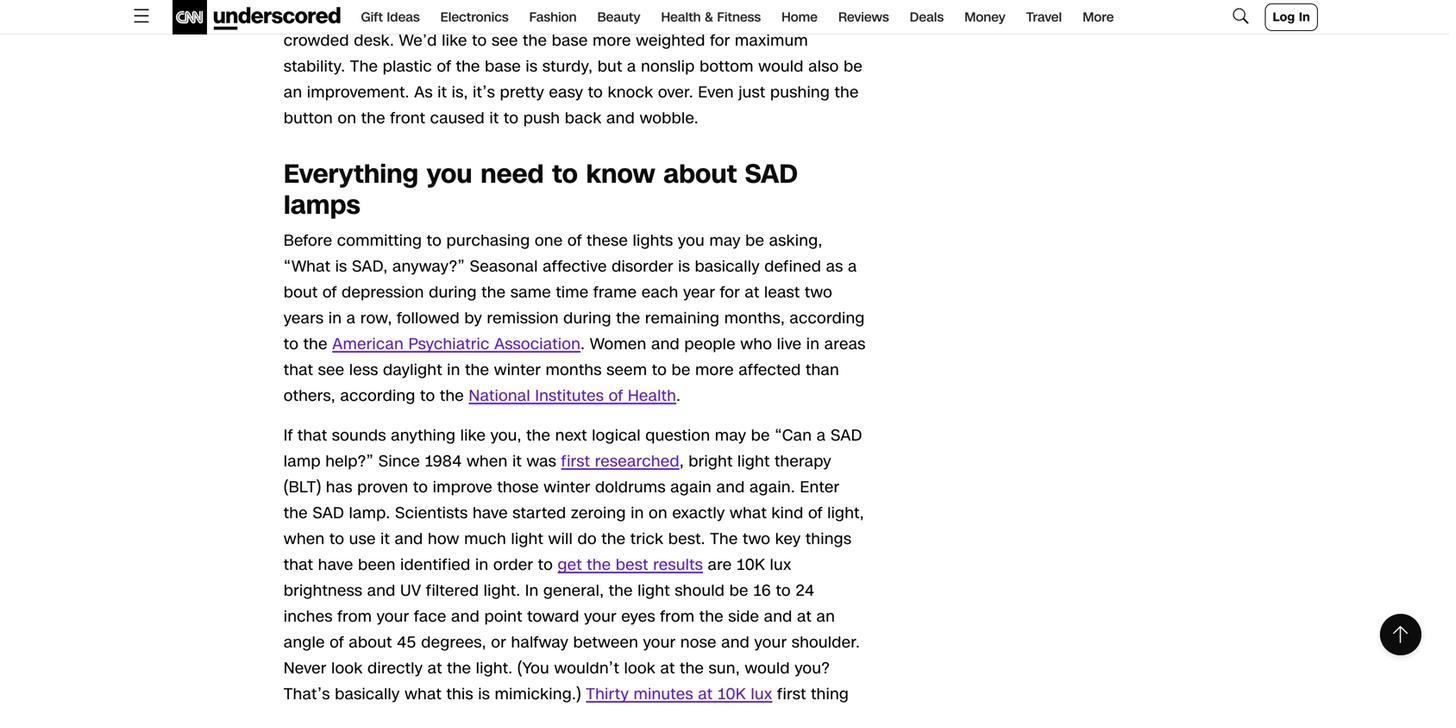 Task type: vqa. For each thing, say whether or not it's contained in the screenshot.
THE IRREGULAR
no



Task type: describe. For each thing, give the bounding box(es) containing it.
be inside are 10k lux brightness and uv filtered light. in general, the light should be 16 to 24 inches from your face and point toward your eyes from the side and at an angle of about 45 degrees, or halfway between your nose and your shoulder. never look directly at the light. (you wouldn't look at the sun, would you? that's basically what this is mimicking.)
[[730, 580, 748, 602]]

remission
[[487, 308, 559, 329]]

thing
[[811, 684, 849, 705]]

at inside before committing to purchasing one of these lights you may be asking, "what is sad, anyway?" seasonal affective disorder is basically defined as a bout of depression during the same time frame each year for at least two years in a row, followed by remission during the remaining months, according to the
[[745, 282, 760, 303]]

the down do
[[587, 554, 611, 576]]

1 horizontal spatial during
[[563, 308, 611, 329]]

and down scientists
[[395, 528, 423, 550]]

directly
[[368, 658, 423, 679]]

1 vertical spatial light
[[511, 528, 544, 550]]

0 horizontal spatial have
[[318, 554, 353, 576]]

bout
[[284, 282, 318, 303]]

who
[[740, 333, 772, 355]]

health & fitness
[[661, 8, 761, 26]]

association
[[494, 333, 581, 355]]

much
[[464, 528, 506, 550]]

light inside are 10k lux brightness and uv filtered light. in general, the light should be 16 to 24 inches from your face and point toward your eyes from the side and at an angle of about 45 degrees, or halfway between your nose and your shoulder. never look directly at the light. (you wouldn't look at the sun, would you? that's basically what this is mimicking.)
[[638, 580, 670, 602]]

two inside , bright light therapy (blt) has proven to improve those winter doldrums again and again. enter the sad lamp. scientists have started zeroing in on exactly what kind of light, when to use it and how much light will do the trick best. the two key things that have been identified in order to
[[743, 528, 771, 550]]

and down bright
[[716, 477, 745, 498]]

1 vertical spatial lux
[[751, 684, 772, 705]]

reviews link
[[838, 0, 889, 35]]

first for researched
[[561, 451, 590, 472]]

to down 'years'
[[284, 333, 299, 355]]

according inside before committing to purchasing one of these lights you may be asking, "what is sad, anyway?" seasonal affective disorder is basically defined as a bout of depression during the same time frame each year for at least two years in a row, followed by remission during the remaining months, according to the
[[790, 308, 865, 329]]

same
[[511, 282, 551, 303]]

bright
[[689, 451, 733, 472]]

beauty link
[[597, 0, 640, 35]]

affective
[[543, 256, 607, 277]]

angle
[[284, 632, 325, 653]]

defined
[[765, 256, 821, 277]]

depression
[[342, 282, 424, 303]]

more
[[695, 359, 734, 381]]

as
[[826, 256, 843, 277]]

first researched link
[[561, 451, 680, 472]]

to down "daylight"
[[420, 385, 435, 407]]

and up degrees, in the left of the page
[[451, 606, 480, 628]]

1 horizontal spatial in
[[1299, 9, 1310, 25]]

,
[[680, 451, 684, 472]]

national institutes of health .
[[469, 385, 681, 407]]

sad,
[[352, 256, 388, 277]]

(you
[[517, 658, 549, 679]]

remaining
[[645, 308, 720, 329]]

thirty
[[586, 684, 629, 705]]

basically inside are 10k lux brightness and uv filtered light. in general, the light should be 16 to 24 inches from your face and point toward your eyes from the side and at an angle of about 45 degrees, or halfway between your nose and your shoulder. never look directly at the light. (you wouldn't look at the sun, would you? that's basically what this is mimicking.)
[[335, 684, 400, 705]]

(blt)
[[284, 477, 321, 498]]

. inside . women and people who live in areas that see less daylight in the winter months seem to be more affected than others, according to the
[[581, 333, 585, 355]]

what inside are 10k lux brightness and uv filtered light. in general, the light should be 16 to 24 inches from your face and point toward your eyes from the side and at an angle of about 45 degrees, or halfway between your nose and your shoulder. never look directly at the light. (you wouldn't look at the sun, would you? that's basically what this is mimicking.)
[[405, 684, 442, 705]]

0 vertical spatial light
[[738, 451, 770, 472]]

least
[[764, 282, 800, 303]]

when inside , bright light therapy (blt) has proven to improve those winter doldrums again and again. enter the sad lamp. scientists have started zeroing in on exactly what kind of light, when to use it and how much light will do the trick best. the two key things that have been identified in order to
[[284, 528, 325, 550]]

the up like
[[440, 385, 464, 407]]

lamp
[[284, 451, 321, 472]]

to up anyway?"
[[427, 230, 442, 252]]

10k inside are 10k lux brightness and uv filtered light. in general, the light should be 16 to 24 inches from your face and point toward your eyes from the side and at an angle of about 45 degrees, or halfway between your nose and your shoulder. never look directly at the light. (you wouldn't look at the sun, would you? that's basically what this is mimicking.)
[[737, 554, 765, 576]]

use
[[349, 528, 376, 550]]

sounds
[[332, 425, 386, 446]]

the right do
[[602, 528, 626, 550]]

of down the seem
[[609, 385, 623, 407]]

16
[[753, 580, 771, 602]]

at left an
[[797, 606, 812, 628]]

those
[[497, 477, 539, 498]]

side
[[728, 606, 759, 628]]

0 vertical spatial light.
[[484, 580, 520, 602]]

2 horizontal spatial is
[[678, 256, 690, 277]]

and down been
[[367, 580, 396, 602]]

underscored link
[[173, 0, 340, 35]]

deals link
[[910, 0, 944, 35]]

face
[[414, 606, 447, 628]]

women
[[590, 333, 647, 355]]

thirty minutes at 10k lux
[[586, 684, 772, 705]]

travel
[[1026, 8, 1062, 26]]

followed
[[397, 308, 460, 329]]

. women and people who live in areas that see less daylight in the winter months seem to be more affected than others, according to the
[[284, 333, 866, 407]]

that inside . women and people who live in areas that see less daylight in the winter months seem to be more affected than others, according to the
[[284, 359, 313, 381]]

log in link
[[1265, 3, 1318, 31]]

to left get at the bottom left of the page
[[538, 554, 553, 576]]

mimicking.)
[[495, 684, 581, 705]]

identified
[[400, 554, 471, 576]]

national
[[469, 385, 531, 407]]

winter inside . women and people who live in areas that see less daylight in the winter months seem to be more affected than others, according to the
[[494, 359, 541, 381]]

the down (blt)
[[284, 503, 308, 524]]

about inside are 10k lux brightness and uv filtered light. in general, the light should be 16 to 24 inches from your face and point toward your eyes from the side and at an angle of about 45 degrees, or halfway between your nose and your shoulder. never look directly at the light. (you wouldn't look at the sun, would you? that's basically what this is mimicking.)
[[349, 632, 392, 653]]

your up 'would'
[[754, 632, 787, 653]]

sun,
[[709, 658, 740, 679]]

how
[[428, 528, 459, 550]]

electronics link
[[440, 0, 509, 35]]

1984
[[425, 451, 462, 472]]

first thing
[[284, 684, 853, 707]]

asking,
[[769, 230, 823, 252]]

2 from from the left
[[660, 606, 695, 628]]

more link
[[1083, 0, 1114, 35]]

key
[[775, 528, 801, 550]]

been
[[358, 554, 396, 576]]

be inside before committing to purchasing one of these lights you may be asking, "what is sad, anyway?" seasonal affective disorder is basically defined as a bout of depression during the same time frame each year for at least two years in a row, followed by remission during the remaining months, according to the
[[746, 230, 764, 252]]

your down 'eyes'
[[643, 632, 676, 653]]

never
[[284, 658, 327, 679]]

of inside , bright light therapy (blt) has proven to improve those winter doldrums again and again. enter the sad lamp. scientists have started zeroing in on exactly what kind of light, when to use it and how much light will do the trick best. the two key things that have been identified in order to
[[808, 503, 823, 524]]

seem
[[607, 359, 647, 381]]

others,
[[284, 385, 336, 407]]

or
[[491, 632, 506, 653]]

that inside if that sounds anything like you, the next logical question may be "can a sad lamp help?" since 1984 when it was
[[298, 425, 327, 446]]

the
[[710, 528, 738, 550]]

when inside if that sounds anything like you, the next logical question may be "can a sad lamp help?" since 1984 when it was
[[467, 451, 508, 472]]

that's
[[284, 684, 330, 705]]

degrees,
[[421, 632, 486, 653]]

general,
[[543, 580, 604, 602]]

to up scientists
[[413, 477, 428, 498]]

two inside before committing to purchasing one of these lights you may be asking, "what is sad, anyway?" seasonal affective disorder is basically defined as a bout of depression during the same time frame each year for at least two years in a row, followed by remission during the remaining months, according to the
[[805, 282, 833, 303]]

the down american psychiatric association
[[465, 359, 489, 381]]

the down should in the bottom of the page
[[699, 606, 724, 628]]

in left on
[[631, 503, 644, 524]]

in inside are 10k lux brightness and uv filtered light. in general, the light should be 16 to 24 inches from your face and point toward your eyes from the side and at an angle of about 45 degrees, or halfway between your nose and your shoulder. never look directly at the light. (you wouldn't look at the sun, would you? that's basically what this is mimicking.)
[[525, 580, 539, 602]]

1 from from the left
[[337, 606, 372, 628]]

order
[[493, 554, 533, 576]]

in inside before committing to purchasing one of these lights you may be asking, "what is sad, anyway?" seasonal affective disorder is basically defined as a bout of depression during the same time frame each year for at least two years in a row, followed by remission during the remaining months, according to the
[[329, 308, 342, 329]]

these
[[587, 230, 628, 252]]

the down nose
[[680, 658, 704, 679]]

if that sounds anything like you, the next logical question may be "can a sad lamp help?" since 1984 when it was
[[284, 425, 862, 472]]

uv
[[400, 580, 421, 602]]

the up this
[[447, 658, 471, 679]]

to left use
[[329, 528, 344, 550]]

your up 45 at the left of the page
[[377, 606, 409, 628]]

eyes
[[621, 606, 655, 628]]

be inside . women and people who live in areas that see less daylight in the winter months seem to be more affected than others, according to the
[[672, 359, 691, 381]]

health & fitness link
[[661, 0, 761, 35]]

thirty minutes at 10k lux link
[[586, 684, 772, 705]]

gift ideas link
[[361, 0, 420, 35]]

halfway
[[511, 632, 569, 653]]

this
[[446, 684, 473, 705]]

money link
[[965, 0, 1005, 35]]

zeroing
[[571, 503, 626, 524]]

improve
[[433, 477, 493, 498]]

would
[[745, 658, 790, 679]]

may inside before committing to purchasing one of these lights you may be asking, "what is sad, anyway?" seasonal affective disorder is basically defined as a bout of depression during the same time frame each year for at least two years in a row, followed by remission during the remaining months, according to the
[[709, 230, 741, 252]]

in down american psychiatric association 'link'
[[447, 359, 460, 381]]

lux inside are 10k lux brightness and uv filtered light. in general, the light should be 16 to 24 inches from your face and point toward your eyes from the side and at an angle of about 45 degrees, or halfway between your nose and your shoulder. never look directly at the light. (you wouldn't look at the sun, would you? that's basically what this is mimicking.)
[[770, 554, 792, 576]]

affected
[[739, 359, 801, 381]]

brightness
[[284, 580, 362, 602]]

year
[[683, 282, 715, 303]]

and down 16
[[764, 606, 792, 628]]

to right the seem
[[652, 359, 667, 381]]

"what
[[284, 256, 331, 277]]



Task type: locate. For each thing, give the bounding box(es) containing it.
. up question
[[676, 385, 681, 407]]

0 vertical spatial 10k
[[737, 554, 765, 576]]

0 horizontal spatial sad
[[313, 503, 344, 524]]

0 horizontal spatial a
[[347, 308, 356, 329]]

1 vertical spatial during
[[563, 308, 611, 329]]

help?"
[[325, 451, 374, 472]]

first
[[561, 451, 590, 472], [777, 684, 806, 705]]

in right log
[[1299, 9, 1310, 25]]

sad inside everything you need to know about sad lamps
[[745, 156, 798, 192]]

0 vertical spatial two
[[805, 282, 833, 303]]

0 horizontal spatial during
[[429, 282, 477, 303]]

each
[[642, 282, 679, 303]]

0 vertical spatial when
[[467, 451, 508, 472]]

0 vertical spatial according
[[790, 308, 865, 329]]

1 horizontal spatial you
[[678, 230, 705, 252]]

it right use
[[381, 528, 390, 550]]

1 horizontal spatial look
[[624, 658, 656, 679]]

0 vertical spatial about
[[664, 156, 737, 192]]

&
[[705, 8, 713, 26]]

1 horizontal spatial .
[[676, 385, 681, 407]]

1 vertical spatial in
[[525, 580, 539, 602]]

health inside health & fitness link
[[661, 8, 701, 26]]

0 vertical spatial lux
[[770, 554, 792, 576]]

0 horizontal spatial what
[[405, 684, 442, 705]]

by
[[465, 308, 482, 329]]

that right if
[[298, 425, 327, 446]]

months
[[546, 359, 602, 381]]

first down the next
[[561, 451, 590, 472]]

a left row,
[[347, 308, 356, 329]]

1 vertical spatial according
[[340, 385, 415, 407]]

0 vertical spatial it
[[512, 451, 522, 472]]

home
[[782, 8, 818, 26]]

be left "can
[[751, 425, 770, 446]]

2 horizontal spatial sad
[[831, 425, 862, 446]]

from
[[337, 606, 372, 628], [660, 606, 695, 628]]

researched
[[595, 451, 680, 472]]

look up minutes
[[624, 658, 656, 679]]

underscored image
[[173, 0, 340, 35]]

during up by
[[429, 282, 477, 303]]

to inside everything you need to know about sad lamps
[[552, 156, 578, 192]]

the down 'years'
[[303, 333, 328, 355]]

0 horizontal spatial about
[[349, 632, 392, 653]]

lux down key
[[770, 554, 792, 576]]

basically up for on the top
[[695, 256, 760, 277]]

is right this
[[478, 684, 490, 705]]

1 horizontal spatial sad
[[745, 156, 798, 192]]

0 horizontal spatial basically
[[335, 684, 400, 705]]

more
[[1083, 8, 1114, 26]]

it inside if that sounds anything like you, the next logical question may be "can a sad lamp help?" since 1984 when it was
[[512, 451, 522, 472]]

you
[[427, 156, 472, 192], [678, 230, 705, 252]]

according
[[790, 308, 865, 329], [340, 385, 415, 407]]

has
[[326, 477, 353, 498]]

may inside if that sounds anything like you, the next logical question may be "can a sad lamp help?" since 1984 when it was
[[715, 425, 746, 446]]

shoulder.
[[792, 632, 860, 653]]

10k down sun,
[[718, 684, 746, 705]]

2 look from the left
[[624, 658, 656, 679]]

what left this
[[405, 684, 442, 705]]

home link
[[782, 0, 818, 35]]

1 vertical spatial first
[[777, 684, 806, 705]]

than
[[806, 359, 839, 381]]

and down side at the right
[[721, 632, 750, 653]]

0 horizontal spatial according
[[340, 385, 415, 407]]

is inside are 10k lux brightness and uv filtered light. in general, the light should be 16 to 24 inches from your face and point toward your eyes from the side and at an angle of about 45 degrees, or halfway between your nose and your shoulder. never look directly at the light. (you wouldn't look at the sun, would you? that's basically what this is mimicking.)
[[478, 684, 490, 705]]

1 horizontal spatial what
[[730, 503, 767, 524]]

when down (blt)
[[284, 528, 325, 550]]

0 vertical spatial during
[[429, 282, 477, 303]]

the up was
[[526, 425, 551, 446]]

1 vertical spatial you
[[678, 230, 705, 252]]

from up nose
[[660, 606, 695, 628]]

according up areas
[[790, 308, 865, 329]]

at
[[745, 282, 760, 303], [797, 606, 812, 628], [428, 658, 442, 679], [660, 658, 675, 679], [698, 684, 713, 705]]

0 vertical spatial may
[[709, 230, 741, 252]]

during down time
[[563, 308, 611, 329]]

1 vertical spatial it
[[381, 528, 390, 550]]

winter up national
[[494, 359, 541, 381]]

that inside , bright light therapy (blt) has proven to improve those winter doldrums again and again. enter the sad lamp. scientists have started zeroing in on exactly what kind of light, when to use it and how much light will do the trick best. the two key things that have been identified in order to
[[284, 554, 313, 576]]

minutes
[[634, 684, 693, 705]]

on
[[649, 503, 668, 524]]

it left was
[[512, 451, 522, 472]]

24
[[796, 580, 815, 602]]

like
[[460, 425, 486, 446]]

1 vertical spatial health
[[628, 385, 676, 407]]

less
[[349, 359, 378, 381]]

lux down 'would'
[[751, 684, 772, 705]]

0 horizontal spatial look
[[331, 658, 363, 679]]

1 horizontal spatial first
[[777, 684, 806, 705]]

sad
[[745, 156, 798, 192], [831, 425, 862, 446], [313, 503, 344, 524]]

enter
[[800, 477, 840, 498]]

what inside , bright light therapy (blt) has proven to improve those winter doldrums again and again. enter the sad lamp. scientists have started zeroing in on exactly what kind of light, when to use it and how much light will do the trick best. the two key things that have been identified in order to
[[730, 503, 767, 524]]

be inside if that sounds anything like you, the next logical question may be "can a sad lamp help?" since 1984 when it was
[[751, 425, 770, 446]]

1 horizontal spatial basically
[[695, 256, 760, 277]]

be left 'asking,' at the right top
[[746, 230, 764, 252]]

2 horizontal spatial light
[[738, 451, 770, 472]]

about right the know
[[664, 156, 737, 192]]

10k up 16
[[737, 554, 765, 576]]

ideas
[[387, 8, 420, 26]]

electronics
[[440, 8, 509, 26]]

you right 'lights'
[[678, 230, 705, 252]]

0 vertical spatial winter
[[494, 359, 541, 381]]

1 vertical spatial when
[[284, 528, 325, 550]]

time
[[556, 282, 589, 303]]

0 horizontal spatial .
[[581, 333, 585, 355]]

be left 16
[[730, 580, 748, 602]]

fashion link
[[529, 0, 577, 35]]

at down sun,
[[698, 684, 713, 705]]

sad inside , bright light therapy (blt) has proven to improve those winter doldrums again and again. enter the sad lamp. scientists have started zeroing in on exactly what kind of light, when to use it and how much light will do the trick best. the two key things that have been identified in order to
[[313, 503, 344, 524]]

exactly
[[672, 503, 725, 524]]

of
[[568, 230, 582, 252], [323, 282, 337, 303], [609, 385, 623, 407], [808, 503, 823, 524], [330, 632, 344, 653]]

"can
[[775, 425, 812, 446]]

of right bout
[[323, 282, 337, 303]]

results
[[653, 554, 703, 576]]

, bright light therapy (blt) has proven to improve those winter doldrums again and again. enter the sad lamp. scientists have started zeroing in on exactly what kind of light, when to use it and how much light will do the trick best. the two key things that have been identified in order to
[[284, 451, 864, 576]]

light up 'eyes'
[[638, 580, 670, 602]]

years
[[284, 308, 324, 329]]

0 vertical spatial first
[[561, 451, 590, 472]]

1 vertical spatial sad
[[831, 425, 862, 446]]

1 look from the left
[[331, 658, 363, 679]]

1 horizontal spatial is
[[478, 684, 490, 705]]

2 horizontal spatial a
[[848, 256, 857, 277]]

first for thing
[[777, 684, 806, 705]]

in right 'years'
[[329, 308, 342, 329]]

health left &
[[661, 8, 701, 26]]

be left more
[[672, 359, 691, 381]]

you?
[[795, 658, 830, 679]]

have up much
[[473, 503, 508, 524]]

light,
[[827, 503, 864, 524]]

1 vertical spatial winter
[[544, 477, 591, 498]]

in down order
[[525, 580, 539, 602]]

anyway?"
[[392, 256, 465, 277]]

1 vertical spatial .
[[676, 385, 681, 407]]

in
[[329, 308, 342, 329], [806, 333, 820, 355], [447, 359, 460, 381], [631, 503, 644, 524], [475, 554, 489, 576]]

about inside everything you need to know about sad lamps
[[664, 156, 737, 192]]

point
[[484, 606, 522, 628]]

1 horizontal spatial from
[[660, 606, 695, 628]]

basically inside before committing to purchasing one of these lights you may be asking, "what is sad, anyway?" seasonal affective disorder is basically defined as a bout of depression during the same time frame each year for at least two years in a row, followed by remission during the remaining months, according to the
[[695, 256, 760, 277]]

0 vertical spatial health
[[661, 8, 701, 26]]

sad down has
[[313, 503, 344, 524]]

your up between
[[584, 606, 617, 628]]

1 vertical spatial two
[[743, 528, 771, 550]]

. up months
[[581, 333, 585, 355]]

winter down was
[[544, 477, 591, 498]]

winter
[[494, 359, 541, 381], [544, 477, 591, 498]]

is up year
[[678, 256, 690, 277]]

kind
[[772, 503, 804, 524]]

1 vertical spatial that
[[298, 425, 327, 446]]

was
[[527, 451, 556, 472]]

0 horizontal spatial it
[[381, 528, 390, 550]]

at right for on the top
[[745, 282, 760, 303]]

you inside before committing to purchasing one of these lights you may be asking, "what is sad, anyway?" seasonal affective disorder is basically defined as a bout of depression during the same time frame each year for at least two years in a row, followed by remission during the remaining months, according to the
[[678, 230, 705, 252]]

proven
[[357, 477, 408, 498]]

in down much
[[475, 554, 489, 576]]

0 vertical spatial what
[[730, 503, 767, 524]]

money
[[965, 8, 1005, 26]]

what
[[730, 503, 767, 524], [405, 684, 442, 705]]

psychiatric
[[409, 333, 490, 355]]

0 horizontal spatial you
[[427, 156, 472, 192]]

light up again.
[[738, 451, 770, 472]]

health down the seem
[[628, 385, 676, 407]]

0 vertical spatial that
[[284, 359, 313, 381]]

from down brightness
[[337, 606, 372, 628]]

1 horizontal spatial according
[[790, 308, 865, 329]]

therapy
[[775, 451, 831, 472]]

2 vertical spatial a
[[817, 425, 826, 446]]

do
[[578, 528, 597, 550]]

1 vertical spatial 10k
[[718, 684, 746, 705]]

0 horizontal spatial when
[[284, 528, 325, 550]]

at down degrees, in the left of the page
[[428, 658, 442, 679]]

according down less
[[340, 385, 415, 407]]

2 vertical spatial light
[[638, 580, 670, 602]]

question
[[646, 425, 710, 446]]

started
[[513, 503, 566, 524]]

may up for on the top
[[709, 230, 741, 252]]

2 vertical spatial sad
[[313, 503, 344, 524]]

0 horizontal spatial is
[[335, 256, 347, 277]]

0 vertical spatial you
[[427, 156, 472, 192]]

to right need
[[552, 156, 578, 192]]

0 horizontal spatial light
[[511, 528, 544, 550]]

of up "affective"
[[568, 230, 582, 252]]

look right never
[[331, 658, 363, 679]]

according inside . women and people who live in areas that see less daylight in the winter months seem to be more affected than others, according to the
[[340, 385, 415, 407]]

daylight
[[383, 359, 442, 381]]

winter inside , bright light therapy (blt) has proven to improve those winter doldrums again and again. enter the sad lamp. scientists have started zeroing in on exactly what kind of light, when to use it and how much light will do the trick best. the two key things that have been identified in order to
[[544, 477, 591, 498]]

that up brightness
[[284, 554, 313, 576]]

1 horizontal spatial two
[[805, 282, 833, 303]]

is left sad,
[[335, 256, 347, 277]]

you left need
[[427, 156, 472, 192]]

2 vertical spatial that
[[284, 554, 313, 576]]

about up directly
[[349, 632, 392, 653]]

1 vertical spatial a
[[347, 308, 356, 329]]

1 vertical spatial light.
[[476, 658, 513, 679]]

inches
[[284, 606, 333, 628]]

of inside are 10k lux brightness and uv filtered light. in general, the light should be 16 to 24 inches from your face and point toward your eyes from the side and at an angle of about 45 degrees, or halfway between your nose and your shoulder. never look directly at the light. (you wouldn't look at the sun, would you? that's basically what this is mimicking.)
[[330, 632, 344, 653]]

first researched
[[561, 451, 680, 472]]

it inside , bright light therapy (blt) has proven to improve those winter doldrums again and again. enter the sad lamp. scientists have started zeroing in on exactly what kind of light, when to use it and how much light will do the trick best. the two key things that have been identified in order to
[[381, 528, 390, 550]]

1 vertical spatial may
[[715, 425, 746, 446]]

your
[[377, 606, 409, 628], [584, 606, 617, 628], [643, 632, 676, 653], [754, 632, 787, 653]]

a right 'as'
[[848, 256, 857, 277]]

0 horizontal spatial from
[[337, 606, 372, 628]]

you inside everything you need to know about sad lamps
[[427, 156, 472, 192]]

the down seasonal
[[482, 282, 506, 303]]

1 horizontal spatial have
[[473, 503, 508, 524]]

that up others, at the bottom of the page
[[284, 359, 313, 381]]

at up minutes
[[660, 658, 675, 679]]

two left key
[[743, 528, 771, 550]]

sad inside if that sounds anything like you, the next logical question may be "can a sad lamp help?" since 1984 when it was
[[831, 425, 862, 446]]

1 horizontal spatial it
[[512, 451, 522, 472]]

months,
[[724, 308, 785, 329]]

the inside if that sounds anything like you, the next logical question may be "can a sad lamp help?" since 1984 when it was
[[526, 425, 551, 446]]

in
[[1299, 9, 1310, 25], [525, 580, 539, 602]]

two down 'as'
[[805, 282, 833, 303]]

a inside if that sounds anything like you, the next logical question may be "can a sad lamp help?" since 1984 when it was
[[817, 425, 826, 446]]

things
[[806, 528, 852, 550]]

when
[[467, 451, 508, 472], [284, 528, 325, 550]]

the up women
[[616, 308, 640, 329]]

have up brightness
[[318, 554, 353, 576]]

1 horizontal spatial about
[[664, 156, 737, 192]]

basically down directly
[[335, 684, 400, 705]]

light. down or
[[476, 658, 513, 679]]

to inside are 10k lux brightness and uv filtered light. in general, the light should be 16 to 24 inches from your face and point toward your eyes from the side and at an angle of about 45 degrees, or halfway between your nose and your shoulder. never look directly at the light. (you wouldn't look at the sun, would you? that's basically what this is mimicking.)
[[776, 580, 791, 602]]

1 vertical spatial have
[[318, 554, 353, 576]]

search icon image
[[1231, 5, 1251, 26]]

1 vertical spatial what
[[405, 684, 442, 705]]

sad up therapy
[[831, 425, 862, 446]]

the down 'get the best results'
[[609, 580, 633, 602]]

a right "can
[[817, 425, 826, 446]]

next
[[555, 425, 587, 446]]

0 vertical spatial sad
[[745, 156, 798, 192]]

1 horizontal spatial a
[[817, 425, 826, 446]]

when down like
[[467, 451, 508, 472]]

0 vertical spatial basically
[[695, 256, 760, 277]]

get the best results link
[[558, 554, 703, 576]]

in right live
[[806, 333, 820, 355]]

0 horizontal spatial in
[[525, 580, 539, 602]]

before committing to purchasing one of these lights you may be asking, "what is sad, anyway?" seasonal affective disorder is basically defined as a bout of depression during the same time frame each year for at least two years in a row, followed by remission during the remaining months, according to the
[[284, 230, 865, 355]]

to right 16
[[776, 580, 791, 602]]

reviews
[[838, 8, 889, 26]]

wouldn't
[[554, 658, 619, 679]]

since
[[378, 451, 420, 472]]

0 horizontal spatial first
[[561, 451, 590, 472]]

first down you?
[[777, 684, 806, 705]]

10k
[[737, 554, 765, 576], [718, 684, 746, 705]]

disorder
[[612, 256, 673, 277]]

0 vertical spatial have
[[473, 503, 508, 524]]

gift
[[361, 8, 383, 26]]

0 vertical spatial a
[[848, 256, 857, 277]]

and down remaining
[[651, 333, 680, 355]]

0 vertical spatial in
[[1299, 9, 1310, 25]]

a
[[848, 256, 857, 277], [347, 308, 356, 329], [817, 425, 826, 446]]

and inside . women and people who live in areas that see less daylight in the winter months seem to be more affected than others, according to the
[[651, 333, 680, 355]]

1 horizontal spatial winter
[[544, 477, 591, 498]]

committing
[[337, 230, 422, 252]]

may up bright
[[715, 425, 746, 446]]

first inside "first thing"
[[777, 684, 806, 705]]

1 horizontal spatial when
[[467, 451, 508, 472]]

travel link
[[1026, 0, 1062, 35]]

0 vertical spatial .
[[581, 333, 585, 355]]

beauty
[[597, 8, 640, 26]]

open menu icon image
[[131, 5, 152, 26]]

what down again.
[[730, 503, 767, 524]]

1 vertical spatial about
[[349, 632, 392, 653]]

1 horizontal spatial light
[[638, 580, 670, 602]]

to
[[552, 156, 578, 192], [427, 230, 442, 252], [284, 333, 299, 355], [652, 359, 667, 381], [420, 385, 435, 407], [413, 477, 428, 498], [329, 528, 344, 550], [538, 554, 553, 576], [776, 580, 791, 602]]

look
[[331, 658, 363, 679], [624, 658, 656, 679]]

american psychiatric association link
[[332, 333, 581, 355]]

if
[[284, 425, 293, 446]]

light
[[738, 451, 770, 472], [511, 528, 544, 550], [638, 580, 670, 602]]

0 horizontal spatial two
[[743, 528, 771, 550]]

0 horizontal spatial winter
[[494, 359, 541, 381]]

1 vertical spatial basically
[[335, 684, 400, 705]]



